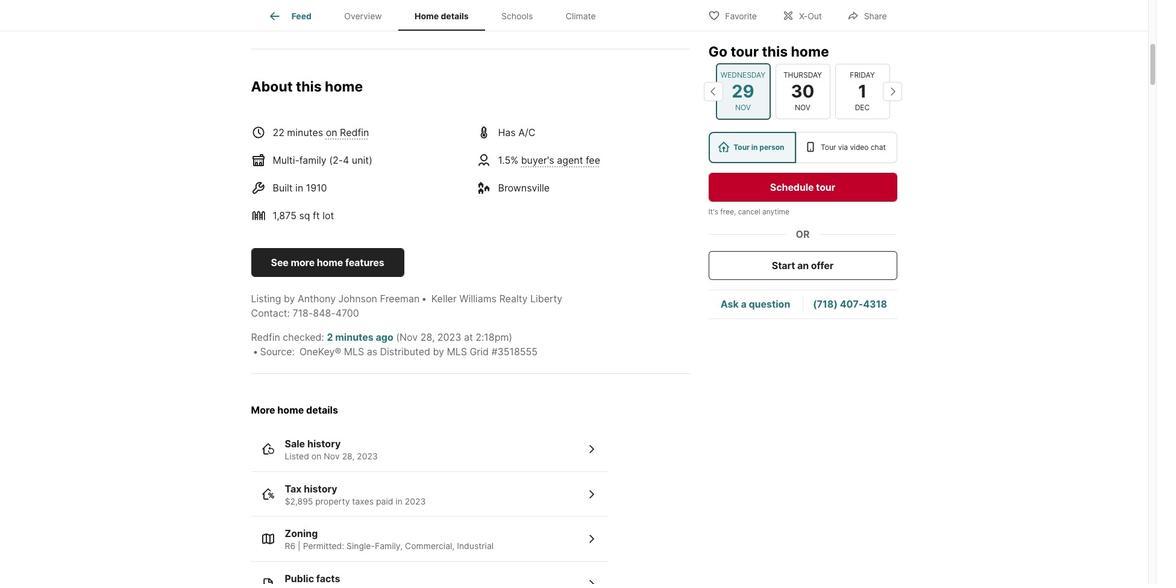 Task type: locate. For each thing, give the bounding box(es) containing it.
2 vertical spatial 2023
[[405, 496, 426, 507]]

details inside tab
[[441, 11, 469, 21]]

this right about
[[296, 78, 322, 95]]

this
[[762, 43, 788, 60], [296, 78, 322, 95]]

it's
[[708, 207, 718, 216]]

in
[[751, 143, 758, 152], [295, 182, 303, 194], [396, 496, 403, 507]]

schedule tour
[[770, 181, 835, 193]]

minutes
[[287, 127, 323, 139], [335, 332, 374, 344]]

nov inside thursday 30 nov
[[795, 103, 811, 112]]

tour via video chat option
[[796, 132, 897, 163]]

0 vertical spatial redfin
[[340, 127, 369, 139]]

tour left person
[[734, 143, 750, 152]]

tour for go
[[731, 43, 759, 60]]

history right sale
[[307, 438, 341, 450]]

nov down 30
[[795, 103, 811, 112]]

freeman
[[380, 293, 420, 305]]

2 tour from the left
[[821, 143, 836, 152]]

tour up wednesday on the top of page
[[731, 43, 759, 60]]

family
[[299, 154, 327, 166]]

nov down the 29
[[735, 103, 751, 112]]

2023 inside 'redfin checked: 2 minutes ago (nov 28, 2023 at 2:18pm) • source: onekey® mls as distributed by mls grid # 3518555'
[[437, 332, 461, 344]]

2 mls from the left
[[447, 346, 467, 358]]

1 vertical spatial minutes
[[335, 332, 374, 344]]

start
[[772, 260, 795, 272]]

0 horizontal spatial this
[[296, 78, 322, 95]]

0 horizontal spatial tour
[[731, 43, 759, 60]]

0 horizontal spatial 28,
[[342, 452, 355, 462]]

0 vertical spatial 28,
[[420, 332, 435, 344]]

share button
[[837, 3, 897, 27]]

0 horizontal spatial redfin
[[251, 332, 280, 344]]

nov for 29
[[735, 103, 751, 112]]

0 vertical spatial 2023
[[437, 332, 461, 344]]

a
[[741, 299, 747, 311]]

tour left the via at the top right of the page
[[821, 143, 836, 152]]

favorite
[[725, 11, 757, 21]]

28, right (nov
[[420, 332, 435, 344]]

1 vertical spatial tour
[[816, 181, 835, 193]]

climate
[[566, 11, 596, 21]]

0 horizontal spatial nov
[[324, 452, 340, 462]]

tab list
[[251, 0, 622, 31]]

1 vertical spatial this
[[296, 78, 322, 95]]

tour inside tour via video chat option
[[821, 143, 836, 152]]

1 vertical spatial in
[[295, 182, 303, 194]]

features
[[345, 257, 384, 269]]

0 vertical spatial •
[[421, 293, 427, 305]]

list box
[[708, 132, 897, 163]]

history up property
[[304, 483, 337, 495]]

details right the home
[[441, 11, 469, 21]]

28, up tax history $2,895 property taxes paid in 2023
[[342, 452, 355, 462]]

in inside option
[[751, 143, 758, 152]]

anytime
[[762, 207, 789, 216]]

0 vertical spatial history
[[307, 438, 341, 450]]

by up 718-
[[284, 293, 295, 305]]

nov inside sale history listed on nov 28, 2023
[[324, 452, 340, 462]]

2023 for in
[[405, 496, 426, 507]]

0 vertical spatial in
[[751, 143, 758, 152]]

1 horizontal spatial minutes
[[335, 332, 374, 344]]

tour inside button
[[816, 181, 835, 193]]

contact: 718-848-4700
[[251, 308, 359, 320]]

28, inside sale history listed on nov 28, 2023
[[342, 452, 355, 462]]

1 horizontal spatial in
[[396, 496, 403, 507]]

tab list containing feed
[[251, 0, 622, 31]]

tour
[[734, 143, 750, 152], [821, 143, 836, 152]]

0 vertical spatial details
[[441, 11, 469, 21]]

mls down at
[[447, 346, 467, 358]]

718-
[[293, 308, 313, 320]]

1 vertical spatial 28,
[[342, 452, 355, 462]]

more home details
[[251, 405, 338, 417]]

2 vertical spatial in
[[396, 496, 403, 507]]

1 horizontal spatial on
[[326, 127, 337, 139]]

0 horizontal spatial in
[[295, 182, 303, 194]]

3518555
[[498, 346, 538, 358]]

redfin up unit)
[[340, 127, 369, 139]]

redfin
[[340, 127, 369, 139], [251, 332, 280, 344]]

has
[[498, 127, 516, 139]]

tax
[[285, 483, 302, 495]]

tour for tour via video chat
[[821, 143, 836, 152]]

chat
[[871, 143, 886, 152]]

1 horizontal spatial by
[[433, 346, 444, 358]]

x-out
[[799, 11, 822, 21]]

2023 up tax history $2,895 property taxes paid in 2023
[[357, 452, 378, 462]]

about
[[251, 78, 293, 95]]

offer
[[811, 260, 834, 272]]

0 horizontal spatial minutes
[[287, 127, 323, 139]]

list box containing tour in person
[[708, 132, 897, 163]]

checked:
[[283, 332, 324, 344]]

listing
[[251, 293, 281, 305]]

1 vertical spatial details
[[306, 405, 338, 417]]

(nov
[[396, 332, 418, 344]]

0 vertical spatial tour
[[731, 43, 759, 60]]

redfin inside 'redfin checked: 2 minutes ago (nov 28, 2023 at 2:18pm) • source: onekey® mls as distributed by mls grid # 3518555'
[[251, 332, 280, 344]]

1 horizontal spatial mls
[[447, 346, 467, 358]]

2023 left at
[[437, 332, 461, 344]]

4318
[[863, 299, 887, 311]]

1 vertical spatial redfin
[[251, 332, 280, 344]]

0 horizontal spatial mls
[[344, 346, 364, 358]]

30
[[791, 81, 815, 102]]

1 tour from the left
[[734, 143, 750, 152]]

by right distributed on the left of the page
[[433, 346, 444, 358]]

tour inside tour in person option
[[734, 143, 750, 152]]

minutes inside 'redfin checked: 2 minutes ago (nov 28, 2023 at 2:18pm) • source: onekey® mls as distributed by mls grid # 3518555'
[[335, 332, 374, 344]]

history
[[307, 438, 341, 450], [304, 483, 337, 495]]

home details tab
[[398, 2, 485, 31]]

next image
[[883, 82, 902, 101]]

history for sale history
[[307, 438, 341, 450]]

0 horizontal spatial by
[[284, 293, 295, 305]]

1 horizontal spatial this
[[762, 43, 788, 60]]

feed link
[[267, 9, 312, 24]]

minutes up the as
[[335, 332, 374, 344]]

in for built
[[295, 182, 303, 194]]

on up (2-
[[326, 127, 337, 139]]

tour right schedule
[[816, 181, 835, 193]]

(718)
[[813, 299, 838, 311]]

2023 inside tax history $2,895 property taxes paid in 2023
[[405, 496, 426, 507]]

listed
[[285, 452, 309, 462]]

sale history listed on nov 28, 2023
[[285, 438, 378, 462]]

in left person
[[751, 143, 758, 152]]

on
[[326, 127, 337, 139], [311, 452, 321, 462]]

tour
[[731, 43, 759, 60], [816, 181, 835, 193]]

2 horizontal spatial nov
[[795, 103, 811, 112]]

1,875
[[273, 210, 296, 222]]

history inside sale history listed on nov 28, 2023
[[307, 438, 341, 450]]

None button
[[716, 63, 771, 120], [775, 64, 830, 119], [835, 64, 890, 119], [716, 63, 771, 120], [775, 64, 830, 119], [835, 64, 890, 119]]

this up 'thursday'
[[762, 43, 788, 60]]

redfin up source:
[[251, 332, 280, 344]]

0 horizontal spatial 2023
[[357, 452, 378, 462]]

1 horizontal spatial tour
[[821, 143, 836, 152]]

previous image
[[704, 82, 723, 101]]

1 horizontal spatial tour
[[816, 181, 835, 193]]

more
[[291, 257, 315, 269]]

2023 right paid
[[405, 496, 426, 507]]

details
[[441, 11, 469, 21], [306, 405, 338, 417]]

schools tab
[[485, 2, 549, 31]]

2023
[[437, 332, 461, 344], [357, 452, 378, 462], [405, 496, 426, 507]]

on redfin link
[[326, 127, 369, 139]]

williams
[[459, 293, 497, 305]]

(2-
[[329, 154, 343, 166]]

see
[[271, 257, 289, 269]]

details up sale history listed on nov 28, 2023
[[306, 405, 338, 417]]

1 horizontal spatial nov
[[735, 103, 751, 112]]

start an offer
[[772, 260, 834, 272]]

2 horizontal spatial 2023
[[437, 332, 461, 344]]

1 vertical spatial history
[[304, 483, 337, 495]]

1 horizontal spatial 2023
[[405, 496, 426, 507]]

on right listed on the left bottom of the page
[[311, 452, 321, 462]]

407-
[[840, 299, 863, 311]]

nov for 30
[[795, 103, 811, 112]]

minutes right 22
[[287, 127, 323, 139]]

1.5%
[[498, 154, 518, 166]]

1 horizontal spatial details
[[441, 11, 469, 21]]

28,
[[420, 332, 435, 344], [342, 452, 355, 462]]

0 horizontal spatial on
[[311, 452, 321, 462]]

history inside tax history $2,895 property taxes paid in 2023
[[304, 483, 337, 495]]

start an offer button
[[708, 251, 897, 280]]

2 horizontal spatial in
[[751, 143, 758, 152]]

ask a question link
[[721, 299, 790, 311]]

an
[[797, 260, 809, 272]]

unit)
[[352, 154, 372, 166]]

r6
[[285, 541, 295, 552]]

1 vertical spatial •
[[253, 346, 258, 358]]

• left keller
[[421, 293, 427, 305]]

zoning
[[285, 528, 318, 540]]

anthony
[[298, 293, 336, 305]]

1 vertical spatial 2023
[[357, 452, 378, 462]]

mls left the as
[[344, 346, 364, 358]]

1910
[[306, 182, 327, 194]]

1 vertical spatial by
[[433, 346, 444, 358]]

•
[[421, 293, 427, 305], [253, 346, 258, 358]]

zoning r6 | permitted: single-family, commercial, industrial
[[285, 528, 494, 552]]

1 horizontal spatial 28,
[[420, 332, 435, 344]]

person
[[760, 143, 784, 152]]

in right built
[[295, 182, 303, 194]]

in right paid
[[396, 496, 403, 507]]

go
[[708, 43, 728, 60]]

0 horizontal spatial tour
[[734, 143, 750, 152]]

home
[[791, 43, 829, 60], [325, 78, 363, 95], [317, 257, 343, 269], [277, 405, 304, 417]]

• left source:
[[253, 346, 258, 358]]

1 vertical spatial on
[[311, 452, 321, 462]]

sq
[[299, 210, 310, 222]]

multi-
[[273, 154, 299, 166]]

(718) 407-4318
[[813, 299, 887, 311]]

0 horizontal spatial •
[[253, 346, 258, 358]]

nov inside wednesday 29 nov
[[735, 103, 751, 112]]

nov right listed on the left bottom of the page
[[324, 452, 340, 462]]

1 mls from the left
[[344, 346, 364, 358]]

sale
[[285, 438, 305, 450]]

thursday
[[783, 70, 822, 79]]



Task type: vqa. For each thing, say whether or not it's contained in the screenshot.
the 4 Units
no



Task type: describe. For each thing, give the bounding box(es) containing it.
source:
[[260, 346, 295, 358]]

tour via video chat
[[821, 143, 886, 152]]

feed
[[292, 11, 312, 21]]

a/c
[[518, 127, 535, 139]]

as
[[367, 346, 377, 358]]

liberty
[[530, 293, 562, 305]]

1,875 sq ft lot
[[273, 210, 334, 222]]

2023 inside sale history listed on nov 28, 2023
[[357, 452, 378, 462]]

x-out button
[[772, 3, 832, 27]]

go tour this home
[[708, 43, 829, 60]]

cancel
[[738, 207, 760, 216]]

|
[[298, 541, 301, 552]]

0 horizontal spatial details
[[306, 405, 338, 417]]

question
[[749, 299, 790, 311]]

lot
[[323, 210, 334, 222]]

agent
[[557, 154, 583, 166]]

see more home features
[[271, 257, 384, 269]]

tour in person
[[734, 143, 784, 152]]

1 horizontal spatial redfin
[[340, 127, 369, 139]]

built in 1910
[[273, 182, 327, 194]]

0 vertical spatial minutes
[[287, 127, 323, 139]]

ft
[[313, 210, 320, 222]]

buyer's
[[521, 154, 554, 166]]

home details
[[415, 11, 469, 21]]

#
[[492, 346, 498, 358]]

visible to james
[[251, 7, 316, 17]]

paid
[[376, 496, 393, 507]]

x-
[[799, 11, 808, 21]]

2:18pm)
[[476, 332, 512, 344]]

video
[[850, 143, 869, 152]]

0 vertical spatial this
[[762, 43, 788, 60]]

friday 1 dec
[[850, 70, 875, 112]]

has a/c
[[498, 127, 535, 139]]

848-
[[313, 308, 336, 320]]

more
[[251, 405, 275, 417]]

realty
[[499, 293, 528, 305]]

it's free, cancel anytime
[[708, 207, 789, 216]]

tour for schedule
[[816, 181, 835, 193]]

$2,895
[[285, 496, 313, 507]]

climate tab
[[549, 2, 612, 31]]

commercial,
[[405, 541, 455, 552]]

buyer's agent fee link
[[521, 154, 600, 166]]

to
[[280, 7, 288, 17]]

in inside tax history $2,895 property taxes paid in 2023
[[396, 496, 403, 507]]

wednesday 29 nov
[[721, 70, 766, 112]]

ask a question
[[721, 299, 790, 311]]

on inside sale history listed on nov 28, 2023
[[311, 452, 321, 462]]

via
[[838, 143, 848, 152]]

built
[[273, 182, 293, 194]]

by inside 'redfin checked: 2 minutes ago (nov 28, 2023 at 2:18pm) • source: onekey® mls as distributed by mls grid # 3518555'
[[433, 346, 444, 358]]

tour in person option
[[708, 132, 796, 163]]

schedule tour button
[[708, 173, 897, 202]]

28, inside 'redfin checked: 2 minutes ago (nov 28, 2023 at 2:18pm) • source: onekey® mls as distributed by mls grid # 3518555'
[[420, 332, 435, 344]]

• inside 'redfin checked: 2 minutes ago (nov 28, 2023 at 2:18pm) • source: onekey® mls as distributed by mls grid # 3518555'
[[253, 346, 258, 358]]

taxes
[[352, 496, 374, 507]]

29
[[732, 81, 754, 102]]

0 vertical spatial by
[[284, 293, 295, 305]]

visible
[[251, 7, 277, 17]]

tour for tour in person
[[734, 143, 750, 152]]

4700
[[336, 308, 359, 320]]

dec
[[855, 103, 870, 112]]

4
[[343, 154, 349, 166]]

overview tab
[[328, 2, 398, 31]]

history for tax history
[[304, 483, 337, 495]]

wednesday
[[721, 70, 766, 79]]

at
[[464, 332, 473, 344]]

1 horizontal spatial •
[[421, 293, 427, 305]]

family,
[[375, 541, 403, 552]]

share
[[864, 11, 887, 21]]

in for tour
[[751, 143, 758, 152]]

onekey®
[[299, 346, 341, 358]]

overview
[[344, 11, 382, 21]]

keller
[[431, 293, 457, 305]]

out
[[808, 11, 822, 21]]

listing by anthony johnson freeman • keller williams realty liberty
[[251, 293, 562, 305]]

see more home features button
[[251, 248, 404, 277]]

0 vertical spatial on
[[326, 127, 337, 139]]

1
[[858, 81, 867, 102]]

thursday 30 nov
[[783, 70, 822, 112]]

or
[[796, 228, 810, 240]]

favorite button
[[698, 3, 767, 27]]

friday
[[850, 70, 875, 79]]

2023 for 28,
[[437, 332, 461, 344]]

home inside button
[[317, 257, 343, 269]]

james
[[290, 7, 316, 17]]

redfin checked: 2 minutes ago (nov 28, 2023 at 2:18pm) • source: onekey® mls as distributed by mls grid # 3518555
[[251, 332, 538, 358]]

tax history $2,895 property taxes paid in 2023
[[285, 483, 426, 507]]

contact:
[[251, 308, 290, 320]]

home
[[415, 11, 439, 21]]

johnson
[[338, 293, 377, 305]]



